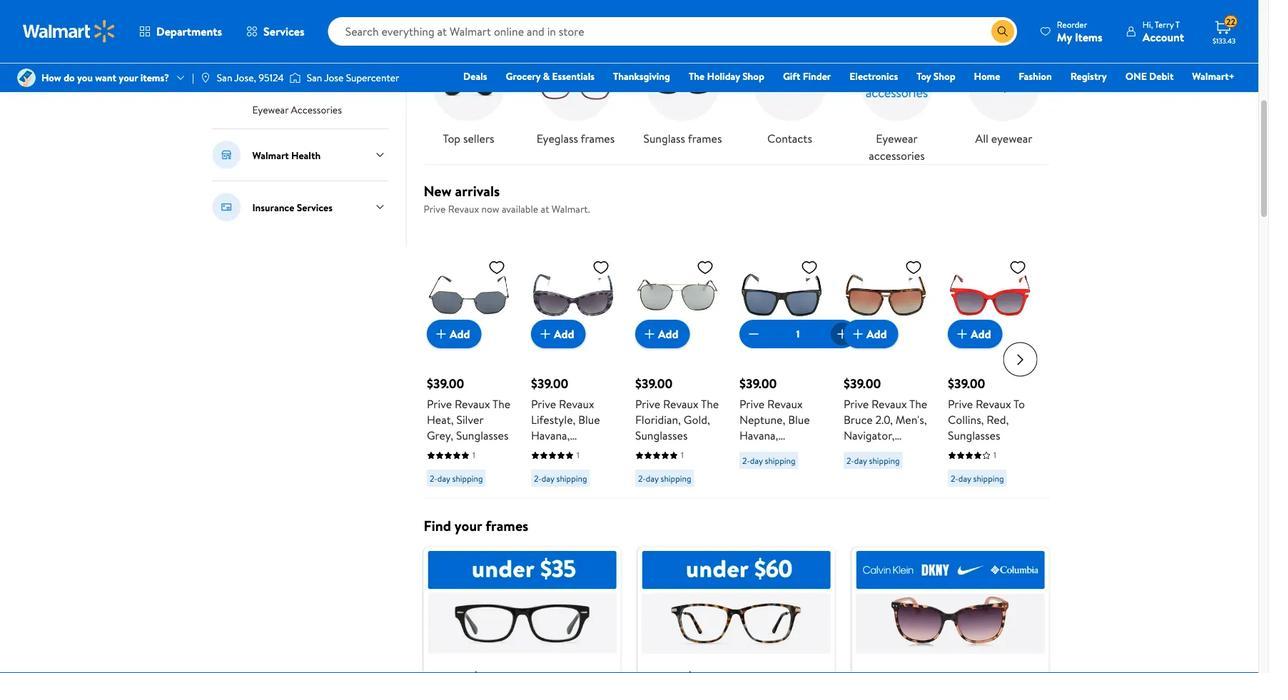 Task type: vqa. For each thing, say whether or not it's contained in the screenshot.
text box
no



Task type: describe. For each thing, give the bounding box(es) containing it.
floridian,
[[635, 411, 681, 427]]

find for find a center
[[252, 21, 271, 35]]

&
[[543, 69, 550, 83]]

find a center
[[252, 21, 311, 35]]

eyewear accessories
[[252, 103, 342, 117]]

eyewear accessories link
[[852, 40, 942, 164]]

prive inside new arrivals prive revaux now available at walmart.
[[424, 202, 446, 216]]

accessories
[[291, 103, 342, 117]]

items?
[[140, 71, 169, 85]]

insurance services
[[252, 200, 333, 214]]

2 shop from the left
[[934, 69, 956, 83]]

list for vision center eyewear
[[415, 28, 1058, 164]]

departments button
[[127, 14, 234, 49]]

havana, for $39.00 prive revaux neptune, blue havana, sunglasses 2-day shipping
[[739, 427, 778, 443]]

contacts link
[[745, 40, 835, 147]]

$39.00 for $39.00 prive revaux the bruce 2.0, men's, navigator, havana, sunglasses
[[844, 374, 881, 392]]

2-day shipping for $39.00 prive revaux the heat, silver grey, sunglasses
[[429, 472, 483, 484]]

add to cart image for prive revaux the bruce 2.0, men's, navigator, havana, sunglasses
[[849, 325, 866, 342]]

departments
[[156, 24, 222, 39]]

6 product group from the left
[[948, 224, 1032, 492]]

2- down navigator,
[[846, 454, 854, 466]]

3 product group from the left
[[635, 224, 719, 492]]

shipping down red,
[[973, 472, 1004, 484]]

add to favorites list, prive revaux the floridian, gold, sunglasses image
[[696, 258, 714, 276]]

supercenter
[[346, 71, 399, 85]]

grey,
[[427, 427, 453, 443]]

2 product group from the left
[[531, 224, 615, 492]]

2- down lifestyle,
[[534, 472, 541, 484]]

prive revaux neptune, blue havana, sunglasses image
[[739, 252, 824, 336]]

Search search field
[[328, 17, 1017, 46]]

$39.00 prive revaux the floridian, gold, sunglasses
[[635, 374, 719, 443]]

add to cart image for prive revaux the floridian, gold, sunglasses
[[641, 325, 658, 342]]

to
[[1013, 396, 1025, 411]]

prive revaux lifestyle, blue havana, sunglasses image
[[531, 252, 615, 336]]

day inside $39.00 prive revaux neptune, blue havana, sunglasses 2-day shipping
[[750, 454, 763, 466]]

add button for prive revaux the bruce 2.0, men's, navigator, havana, sunglasses
[[844, 319, 898, 348]]

day down grey,
[[437, 472, 450, 484]]

revaux for $39.00 prive revaux to collins, red, sunglasses
[[976, 396, 1011, 411]]

add for prive revaux the heat, silver grey, sunglasses
[[449, 326, 470, 341]]

frames
[[291, 49, 322, 62]]

available
[[502, 202, 539, 216]]

day down navigator,
[[854, 454, 867, 466]]

san jose, 95124
[[217, 71, 284, 85]]

|
[[192, 71, 194, 85]]

toy
[[917, 69, 931, 83]]

all eyewear link
[[959, 40, 1049, 147]]

lifestyle,
[[531, 411, 575, 427]]

2- down collins,
[[951, 472, 958, 484]]

add to favorites list, prive revaux to collins, red, sunglasses image
[[1009, 258, 1026, 276]]

hi,
[[1143, 18, 1153, 30]]

prive for $39.00 prive revaux neptune, blue havana, sunglasses 2-day shipping
[[739, 396, 764, 411]]

now
[[482, 202, 499, 216]]

walmart+ link
[[1186, 69, 1242, 84]]

2-day shipping for $39.00 prive revaux the floridian, gold, sunglasses
[[638, 472, 691, 484]]

revaux for $39.00 prive revaux neptune, blue havana, sunglasses 2-day shipping
[[767, 396, 803, 411]]

gift
[[783, 69, 801, 83]]

debit
[[1150, 69, 1174, 83]]

1 list item from the left
[[415, 547, 629, 673]]

finder
[[803, 69, 831, 83]]

contacts
[[768, 131, 812, 146]]

0 horizontal spatial frames
[[486, 516, 529, 536]]

sunglasses for $39.00 prive revaux neptune, blue havana, sunglasses 2-day shipping
[[739, 443, 792, 459]]

all eyewear
[[976, 131, 1033, 146]]

95124
[[259, 71, 284, 85]]

5 product group from the left
[[844, 224, 928, 492]]

shipping down navigator,
[[869, 454, 900, 466]]

eyewear for eyewear accessories
[[876, 131, 918, 146]]

top sellers
[[443, 131, 494, 146]]

grocery & essentials link
[[499, 69, 601, 84]]

eyeglass
[[537, 131, 578, 146]]

havana, for $39.00 prive revaux lifestyle, blue havana, sunglasses
[[531, 427, 570, 443]]

$133.43
[[1213, 36, 1236, 45]]

add for prive revaux the bruce 2.0, men's, navigator, havana, sunglasses
[[866, 326, 887, 341]]

3 list item from the left
[[844, 547, 1058, 673]]

$39.00 prive revaux the heat, silver grey, sunglasses
[[427, 374, 510, 443]]

holiday
[[707, 69, 740, 83]]

1 for $39.00 prive revaux the heat, silver grey, sunglasses
[[472, 449, 475, 461]]

sunglasses inside the $39.00 prive revaux the bruce 2.0, men's, navigator, havana, sunglasses
[[844, 459, 896, 474]]

eyewear accessories link
[[252, 101, 342, 117]]

2- down floridian, at right
[[638, 472, 646, 484]]

$39.00 prive revaux neptune, blue havana, sunglasses 2-day shipping
[[739, 374, 810, 466]]

prive revaux the bruce 2.0, men's, navigator, havana, sunglasses image
[[844, 252, 928, 336]]

eyewear frames link
[[252, 47, 322, 63]]

$39.00 for $39.00 prive revaux to collins, red, sunglasses
[[948, 374, 985, 392]]

list for find your frames
[[415, 547, 1058, 673]]

top sellers link
[[424, 40, 514, 147]]

day down collins,
[[958, 472, 971, 484]]

navigator,
[[844, 427, 895, 443]]

how do you want your items?
[[41, 71, 169, 85]]

add to favorites list, prive revaux the bruce 2.0, men's, navigator, havana, sunglasses image
[[905, 258, 922, 276]]

toy shop
[[917, 69, 956, 83]]

sunglasses for $39.00 prive revaux the floridian, gold, sunglasses
[[635, 427, 688, 443]]

prive for $39.00 prive revaux the bruce 2.0, men's, navigator, havana, sunglasses
[[844, 396, 869, 411]]

eyewear inside list
[[991, 131, 1033, 146]]

eyewear for eyewear frames
[[252, 49, 289, 62]]

new
[[424, 181, 452, 201]]

neptune,
[[739, 411, 785, 427]]

arrivals
[[455, 181, 500, 201]]

1 vertical spatial services
[[297, 200, 333, 214]]

one debit
[[1126, 69, 1174, 83]]

services button
[[234, 14, 317, 49]]

collins,
[[948, 411, 984, 427]]

terry
[[1155, 18, 1174, 30]]

thanksgiving
[[613, 69, 670, 83]]

shipping inside $39.00 prive revaux neptune, blue havana, sunglasses 2-day shipping
[[765, 454, 795, 466]]

22
[[1227, 15, 1236, 28]]

Walmart Site-Wide search field
[[328, 17, 1017, 46]]

eyeglass frames
[[537, 131, 615, 146]]

vision center eyewear
[[424, 9, 563, 29]]

walmart insurance services image
[[212, 193, 241, 221]]

eyewear accessories
[[869, 131, 925, 163]]

walmart.
[[552, 202, 590, 216]]

2-day shipping down collins,
[[951, 472, 1004, 484]]

search icon image
[[997, 26, 1009, 37]]

home link
[[968, 69, 1007, 84]]

contact
[[281, 76, 316, 90]]

add for prive revaux lifestyle, blue havana, sunglasses
[[554, 326, 574, 341]]

top
[[443, 131, 461, 146]]

items
[[1075, 29, 1103, 45]]

eyeglass frames link
[[531, 40, 621, 147]]

add to cart image for $39.00
[[954, 325, 971, 342]]

reorder my items
[[1057, 18, 1103, 45]]

gold,
[[683, 411, 710, 427]]

1 shop from the left
[[743, 69, 765, 83]]

new arrivals prive revaux now available at walmart.
[[424, 181, 590, 216]]

1 horizontal spatial center
[[465, 9, 508, 29]]

insurance
[[252, 200, 294, 214]]

day down lifestyle,
[[541, 472, 554, 484]]

blue for $39.00 prive revaux neptune, blue havana, sunglasses 2-day shipping
[[788, 411, 810, 427]]

add to favorites list, prive revaux the heat, silver grey, sunglasses image
[[488, 258, 505, 276]]



Task type: locate. For each thing, give the bounding box(es) containing it.
 image
[[200, 72, 211, 84]]

sunglasses inside $39.00 prive revaux lifestyle, blue havana, sunglasses
[[531, 443, 583, 459]]

2 add to cart image from the left
[[641, 325, 658, 342]]

 image
[[17, 69, 36, 87], [290, 71, 301, 85]]

$39.00 inside the $39.00 prive revaux the floridian, gold, sunglasses
[[635, 374, 673, 392]]

next slide for product carousel list image
[[1004, 342, 1038, 376]]

$39.00 inside $39.00 prive revaux neptune, blue havana, sunglasses 2-day shipping
[[739, 374, 777, 392]]

2- down neptune,
[[742, 454, 750, 466]]

4 $39.00 from the left
[[739, 374, 777, 392]]

eyewear right all
[[991, 131, 1033, 146]]

havana, inside $39.00 prive revaux lifestyle, blue havana, sunglasses
[[531, 427, 570, 443]]

$39.00 for $39.00 prive revaux the floridian, gold, sunglasses
[[635, 374, 673, 392]]

shipping down floridian, at right
[[660, 472, 691, 484]]

1 horizontal spatial add to cart image
[[641, 325, 658, 342]]

grocery
[[506, 69, 541, 83]]

walmart health
[[252, 148, 321, 162]]

1 for $39.00 prive revaux the floridian, gold, sunglasses
[[681, 449, 684, 461]]

2-day shipping
[[846, 454, 900, 466], [429, 472, 483, 484], [534, 472, 587, 484], [638, 472, 691, 484], [951, 472, 1004, 484]]

2 add button from the left
[[531, 319, 586, 348]]

order contact lenses
[[252, 76, 347, 90]]

reorder
[[1057, 18, 1088, 30]]

 image for san
[[290, 71, 301, 85]]

walmart image
[[23, 20, 116, 43]]

$39.00 up lifestyle,
[[531, 374, 568, 392]]

day down neptune,
[[750, 454, 763, 466]]

revaux inside $39.00 prive revaux neptune, blue havana, sunglasses 2-day shipping
[[767, 396, 803, 411]]

havana,
[[531, 427, 570, 443], [739, 427, 778, 443], [844, 443, 882, 459]]

the for $39.00 prive revaux the floridian, gold, sunglasses
[[701, 396, 719, 411]]

add to favorites list, prive revaux neptune, blue havana, sunglasses image
[[801, 258, 818, 276]]

add for prive revaux the floridian, gold, sunglasses
[[658, 326, 678, 341]]

1 vertical spatial list
[[415, 547, 1058, 673]]

sunglass frames link
[[638, 40, 728, 147]]

2-day shipping down floridian, at right
[[638, 472, 691, 484]]

san left jose
[[307, 71, 322, 85]]

day down floridian, at right
[[646, 472, 658, 484]]

frames for eyeglass frames
[[581, 131, 615, 146]]

0 horizontal spatial center
[[281, 21, 311, 35]]

shop
[[743, 69, 765, 83], [934, 69, 956, 83]]

2 vertical spatial eyewear
[[876, 131, 918, 146]]

2-day shipping down lifestyle,
[[534, 472, 587, 484]]

prive inside $39.00 prive revaux the heat, silver grey, sunglasses
[[427, 396, 452, 411]]

registry
[[1071, 69, 1107, 83]]

0 horizontal spatial  image
[[17, 69, 36, 87]]

eyewear
[[512, 9, 563, 29], [991, 131, 1033, 146]]

center inside find a center "link"
[[281, 21, 311, 35]]

prive inside $39.00 prive revaux to collins, red, sunglasses
[[948, 396, 973, 411]]

product group
[[427, 224, 511, 492], [531, 224, 615, 492], [635, 224, 719, 492], [739, 224, 856, 492], [844, 224, 928, 492], [948, 224, 1032, 492]]

electronics
[[850, 69, 898, 83]]

add button for $39.00
[[948, 319, 1002, 348]]

 image down the "eyewear frames"
[[290, 71, 301, 85]]

revaux for $39.00 prive revaux the floridian, gold, sunglasses
[[663, 396, 698, 411]]

0 horizontal spatial havana,
[[531, 427, 570, 443]]

1 add to cart image from the left
[[537, 325, 554, 342]]

sunglasses for $39.00 prive revaux lifestyle, blue havana, sunglasses
[[531, 443, 583, 459]]

sunglasses inside the $39.00 prive revaux the floridian, gold, sunglasses
[[635, 427, 688, 443]]

prive for $39.00 prive revaux lifestyle, blue havana, sunglasses
[[531, 396, 556, 411]]

blue inside $39.00 prive revaux lifestyle, blue havana, sunglasses
[[578, 411, 600, 427]]

$39.00 up bruce
[[844, 374, 881, 392]]

4 add from the left
[[866, 326, 887, 341]]

find for find your frames
[[424, 516, 451, 536]]

day
[[750, 454, 763, 466], [854, 454, 867, 466], [437, 472, 450, 484], [541, 472, 554, 484], [646, 472, 658, 484], [958, 472, 971, 484]]

your
[[119, 71, 138, 85], [455, 516, 482, 536]]

prive inside $39.00 prive revaux lifestyle, blue havana, sunglasses
[[531, 396, 556, 411]]

sunglasses inside $39.00 prive revaux to collins, red, sunglasses
[[948, 427, 1000, 443]]

2- down grey,
[[429, 472, 437, 484]]

san
[[217, 71, 232, 85], [307, 71, 322, 85]]

decrease quantity prive revaux neptune, blue havana, sunglasses, current quantity 1 image
[[745, 325, 762, 342]]

0 horizontal spatial eyewear
[[512, 9, 563, 29]]

revaux inside the $39.00 prive revaux the bruce 2.0, men's, navigator, havana, sunglasses
[[871, 396, 907, 411]]

0 vertical spatial services
[[264, 24, 305, 39]]

eyewear
[[252, 49, 289, 62], [252, 103, 289, 117], [876, 131, 918, 146]]

$39.00 up floridian, at right
[[635, 374, 673, 392]]

prive for $39.00 prive revaux to collins, red, sunglasses
[[948, 396, 973, 411]]

4 add button from the left
[[844, 319, 898, 348]]

$39.00 up heat,
[[427, 374, 464, 392]]

$39.00 up neptune,
[[739, 374, 777, 392]]

add to favorites list, prive revaux lifestyle, blue havana, sunglasses image
[[592, 258, 609, 276]]

center right a
[[281, 21, 311, 35]]

1 list from the top
[[415, 28, 1058, 164]]

$39.00 prive revaux lifestyle, blue havana, sunglasses
[[531, 374, 600, 459]]

add button for prive revaux the heat, silver grey, sunglasses
[[427, 319, 481, 348]]

eyewear frames
[[252, 49, 322, 62]]

the inside the $39.00 prive revaux the bruce 2.0, men's, navigator, havana, sunglasses
[[909, 396, 927, 411]]

4 product group from the left
[[739, 224, 856, 492]]

revaux inside new arrivals prive revaux now available at walmart.
[[448, 202, 479, 216]]

walmart
[[252, 148, 289, 162]]

2 san from the left
[[307, 71, 322, 85]]

silver
[[456, 411, 483, 427]]

eyewear for eyewear accessories
[[252, 103, 289, 117]]

1 vertical spatial your
[[455, 516, 482, 536]]

order contact lenses link
[[252, 74, 347, 90]]

1 for $39.00 prive revaux lifestyle, blue havana, sunglasses
[[577, 449, 579, 461]]

add to cart image
[[537, 325, 554, 342], [641, 325, 658, 342], [954, 325, 971, 342]]

3 $39.00 from the left
[[635, 374, 673, 392]]

sunglasses for $39.00 prive revaux to collins, red, sunglasses
[[948, 427, 1000, 443]]

a
[[274, 21, 278, 35]]

2 blue from the left
[[788, 411, 810, 427]]

1 horizontal spatial blue
[[788, 411, 810, 427]]

you
[[77, 71, 93, 85]]

san for san jose, 95124
[[217, 71, 232, 85]]

my
[[1057, 29, 1072, 45]]

the right silver
[[492, 396, 510, 411]]

add to cart image for prive revaux the heat, silver grey, sunglasses
[[432, 325, 449, 342]]

frames for sunglass frames
[[688, 131, 722, 146]]

1 horizontal spatial shop
[[934, 69, 956, 83]]

0 vertical spatial your
[[119, 71, 138, 85]]

2-day shipping down navigator,
[[846, 454, 900, 466]]

prive for $39.00 prive revaux the heat, silver grey, sunglasses
[[427, 396, 452, 411]]

the inside the $39.00 prive revaux the floridian, gold, sunglasses
[[701, 396, 719, 411]]

3 add from the left
[[658, 326, 678, 341]]

1 add from the left
[[449, 326, 470, 341]]

accessories
[[869, 148, 925, 163]]

essentials
[[552, 69, 595, 83]]

0 horizontal spatial san
[[217, 71, 232, 85]]

jose
[[324, 71, 344, 85]]

grocery & essentials
[[506, 69, 595, 83]]

toy shop link
[[910, 69, 962, 84]]

sunglass
[[644, 131, 686, 146]]

3 add button from the left
[[635, 319, 690, 348]]

1 horizontal spatial find
[[424, 516, 451, 536]]

0 horizontal spatial blue
[[578, 411, 600, 427]]

sunglasses inside $39.00 prive revaux neptune, blue havana, sunglasses 2-day shipping
[[739, 443, 792, 459]]

the for $39.00 prive revaux the heat, silver grey, sunglasses
[[492, 396, 510, 411]]

1 vertical spatial eyewear
[[252, 103, 289, 117]]

1 horizontal spatial san
[[307, 71, 322, 85]]

list containing top sellers
[[415, 28, 1058, 164]]

0 horizontal spatial add to cart image
[[432, 325, 449, 342]]

prive inside $39.00 prive revaux neptune, blue havana, sunglasses 2-day shipping
[[739, 396, 764, 411]]

prive revaux the floridian, gold, sunglasses image
[[635, 252, 719, 336]]

t
[[1176, 18, 1180, 30]]

prive revaux the heat, silver grey, sunglasses image
[[427, 252, 511, 336]]

$39.00 up collins,
[[948, 374, 985, 392]]

revaux for $39.00 prive revaux the bruce 2.0, men's, navigator, havana, sunglasses
[[871, 396, 907, 411]]

havana, inside the $39.00 prive revaux the bruce 2.0, men's, navigator, havana, sunglasses
[[844, 443, 882, 459]]

find a center link
[[252, 20, 311, 36]]

at
[[541, 202, 549, 216]]

$39.00 for $39.00 prive revaux lifestyle, blue havana, sunglasses
[[531, 374, 568, 392]]

gift finder
[[783, 69, 831, 83]]

fashion link
[[1013, 69, 1059, 84]]

$39.00 prive revaux to collins, red, sunglasses
[[948, 374, 1025, 443]]

electronics link
[[843, 69, 905, 84]]

shipping up find your frames
[[452, 472, 483, 484]]

eyewear inside the eyewear accessories
[[876, 131, 918, 146]]

shipping
[[765, 454, 795, 466], [869, 454, 900, 466], [452, 472, 483, 484], [556, 472, 587, 484], [660, 472, 691, 484], [973, 472, 1004, 484]]

 image for how
[[17, 69, 36, 87]]

0 horizontal spatial find
[[252, 21, 271, 35]]

1 add button from the left
[[427, 319, 481, 348]]

eyewear up 95124
[[252, 49, 289, 62]]

2-day shipping for $39.00 prive revaux lifestyle, blue havana, sunglasses
[[534, 472, 587, 484]]

eyewear up the accessories at the top right of page
[[876, 131, 918, 146]]

red,
[[987, 411, 1009, 427]]

blue for $39.00 prive revaux lifestyle, blue havana, sunglasses
[[578, 411, 600, 427]]

san jose supercenter
[[307, 71, 399, 85]]

0 horizontal spatial your
[[119, 71, 138, 85]]

$39.00 for $39.00 prive revaux neptune, blue havana, sunglasses 2-day shipping
[[739, 374, 777, 392]]

1 vertical spatial eyewear
[[991, 131, 1033, 146]]

add to cart image for prive revaux lifestyle, blue havana, sunglasses
[[537, 325, 554, 342]]

the holiday shop link
[[683, 69, 771, 84]]

1 san from the left
[[217, 71, 232, 85]]

1 blue from the left
[[578, 411, 600, 427]]

sunglass frames
[[644, 131, 722, 146]]

prive
[[424, 202, 446, 216], [427, 396, 452, 411], [531, 396, 556, 411], [635, 396, 660, 411], [739, 396, 764, 411], [844, 396, 869, 411], [948, 396, 973, 411]]

2 list from the top
[[415, 547, 1058, 673]]

list
[[415, 28, 1058, 164], [415, 547, 1058, 673]]

list item
[[415, 547, 629, 673], [629, 547, 844, 673], [844, 547, 1058, 673]]

blue right lifestyle,
[[578, 411, 600, 427]]

shipping down lifestyle,
[[556, 472, 587, 484]]

fashion
[[1019, 69, 1052, 83]]

0 vertical spatial find
[[252, 21, 271, 35]]

5 add from the left
[[971, 326, 991, 341]]

$39.00 inside the $39.00 prive revaux the bruce 2.0, men's, navigator, havana, sunglasses
[[844, 374, 881, 392]]

add
[[449, 326, 470, 341], [554, 326, 574, 341], [658, 326, 678, 341], [866, 326, 887, 341], [971, 326, 991, 341]]

2- inside $39.00 prive revaux neptune, blue havana, sunglasses 2-day shipping
[[742, 454, 750, 466]]

0 vertical spatial eyewear
[[252, 49, 289, 62]]

prive for $39.00 prive revaux the floridian, gold, sunglasses
[[635, 396, 660, 411]]

the for $39.00 prive revaux the bruce 2.0, men's, navigator, havana, sunglasses
[[909, 396, 927, 411]]

1 horizontal spatial eyewear
[[991, 131, 1033, 146]]

find your frames
[[424, 516, 529, 536]]

5 add button from the left
[[948, 319, 1002, 348]]

san left jose,
[[217, 71, 232, 85]]

$39.00 inside $39.00 prive revaux to collins, red, sunglasses
[[948, 374, 985, 392]]

revaux inside $39.00 prive revaux the heat, silver grey, sunglasses
[[455, 396, 490, 411]]

revaux inside $39.00 prive revaux to collins, red, sunglasses
[[976, 396, 1011, 411]]

blue inside $39.00 prive revaux neptune, blue havana, sunglasses 2-day shipping
[[788, 411, 810, 427]]

thanksgiving link
[[607, 69, 677, 84]]

2 list item from the left
[[629, 547, 844, 673]]

prive revaux to collins, red, sunglasses image
[[948, 252, 1032, 336]]

3 add to cart image from the left
[[954, 325, 971, 342]]

0 horizontal spatial add to cart image
[[537, 325, 554, 342]]

0 vertical spatial eyewear
[[512, 9, 563, 29]]

eyewear down order
[[252, 103, 289, 117]]

2.0,
[[875, 411, 893, 427]]

$39.00 for $39.00 prive revaux the heat, silver grey, sunglasses
[[427, 374, 464, 392]]

$39.00 prive revaux the bruce 2.0, men's, navigator, havana, sunglasses
[[844, 374, 927, 474]]

shop right toy
[[934, 69, 956, 83]]

add to cart image
[[432, 325, 449, 342], [849, 325, 866, 342]]

1 horizontal spatial  image
[[290, 71, 301, 85]]

health
[[291, 148, 321, 162]]

1 vertical spatial find
[[424, 516, 451, 536]]

1 $39.00 from the left
[[427, 374, 464, 392]]

1 horizontal spatial your
[[455, 516, 482, 536]]

2 horizontal spatial add to cart image
[[954, 325, 971, 342]]

revaux for $39.00 prive revaux lifestyle, blue havana, sunglasses
[[559, 396, 594, 411]]

the inside $39.00 prive revaux the heat, silver grey, sunglasses
[[492, 396, 510, 411]]

deals
[[463, 69, 487, 83]]

eyewear up '&'
[[512, 9, 563, 29]]

$39.00 inside $39.00 prive revaux the heat, silver grey, sunglasses
[[427, 374, 464, 392]]

walmart+
[[1193, 69, 1235, 83]]

bruce
[[844, 411, 873, 427]]

prive inside the $39.00 prive revaux the floridian, gold, sunglasses
[[635, 396, 660, 411]]

vision
[[424, 9, 462, 29]]

$39.00 inside $39.00 prive revaux lifestyle, blue havana, sunglasses
[[531, 374, 568, 392]]

san for san jose supercenter
[[307, 71, 322, 85]]

gift finder link
[[777, 69, 838, 84]]

add for $39.00
[[971, 326, 991, 341]]

sunglasses
[[456, 427, 508, 443], [635, 427, 688, 443], [948, 427, 1000, 443], [531, 443, 583, 459], [739, 443, 792, 459], [844, 459, 896, 474]]

0 horizontal spatial shop
[[743, 69, 765, 83]]

account
[[1143, 29, 1184, 45]]

the left holiday
[[689, 69, 705, 83]]

lenses
[[319, 76, 347, 90]]

1 horizontal spatial add to cart image
[[849, 325, 866, 342]]

2 $39.00 from the left
[[531, 374, 568, 392]]

services up eyewear frames link
[[264, 24, 305, 39]]

shop right holiday
[[743, 69, 765, 83]]

2 add to cart image from the left
[[849, 325, 866, 342]]

1 product group from the left
[[427, 224, 511, 492]]

the
[[689, 69, 705, 83], [492, 396, 510, 411], [701, 396, 719, 411], [909, 396, 927, 411]]

blue right neptune,
[[788, 411, 810, 427]]

2-day shipping down grey,
[[429, 472, 483, 484]]

find
[[252, 21, 271, 35], [424, 516, 451, 536]]

heat,
[[427, 411, 453, 427]]

center right vision on the left top
[[465, 9, 508, 29]]

services right insurance
[[297, 200, 333, 214]]

one
[[1126, 69, 1147, 83]]

frames
[[581, 131, 615, 146], [688, 131, 722, 146], [486, 516, 529, 536]]

0 vertical spatial list
[[415, 28, 1058, 164]]

2 horizontal spatial frames
[[688, 131, 722, 146]]

prive inside the $39.00 prive revaux the bruce 2.0, men's, navigator, havana, sunglasses
[[844, 396, 869, 411]]

revaux for $39.00 prive revaux the heat, silver grey, sunglasses
[[455, 396, 490, 411]]

hi, terry t account
[[1143, 18, 1184, 45]]

 image left how
[[17, 69, 36, 87]]

1 add to cart image from the left
[[432, 325, 449, 342]]

2 add from the left
[[554, 326, 574, 341]]

home
[[974, 69, 1001, 83]]

sunglasses inside $39.00 prive revaux the heat, silver grey, sunglasses
[[456, 427, 508, 443]]

2 horizontal spatial havana,
[[844, 443, 882, 459]]

1 horizontal spatial frames
[[581, 131, 615, 146]]

revaux inside $39.00 prive revaux lifestyle, blue havana, sunglasses
[[559, 396, 594, 411]]

the right floridian, at right
[[701, 396, 719, 411]]

increase quantity prive revaux neptune, blue havana, sunglasses, current quantity 1 image
[[834, 325, 851, 342]]

services inside popup button
[[264, 24, 305, 39]]

the holiday shop
[[689, 69, 765, 83]]

havana, inside $39.00 prive revaux neptune, blue havana, sunglasses 2-day shipping
[[739, 427, 778, 443]]

2-
[[742, 454, 750, 466], [846, 454, 854, 466], [429, 472, 437, 484], [534, 472, 541, 484], [638, 472, 646, 484], [951, 472, 958, 484]]

shipping down neptune,
[[765, 454, 795, 466]]

walmart health image
[[212, 141, 241, 169]]

5 $39.00 from the left
[[844, 374, 881, 392]]

6 $39.00 from the left
[[948, 374, 985, 392]]

add button for prive revaux lifestyle, blue havana, sunglasses
[[531, 319, 586, 348]]

add button for prive revaux the floridian, gold, sunglasses
[[635, 319, 690, 348]]

1 horizontal spatial havana,
[[739, 427, 778, 443]]

revaux inside the $39.00 prive revaux the floridian, gold, sunglasses
[[663, 396, 698, 411]]

$39.00
[[427, 374, 464, 392], [531, 374, 568, 392], [635, 374, 673, 392], [739, 374, 777, 392], [844, 374, 881, 392], [948, 374, 985, 392]]

the right 2.0, on the bottom of page
[[909, 396, 927, 411]]

find inside "link"
[[252, 21, 271, 35]]

how
[[41, 71, 61, 85]]



